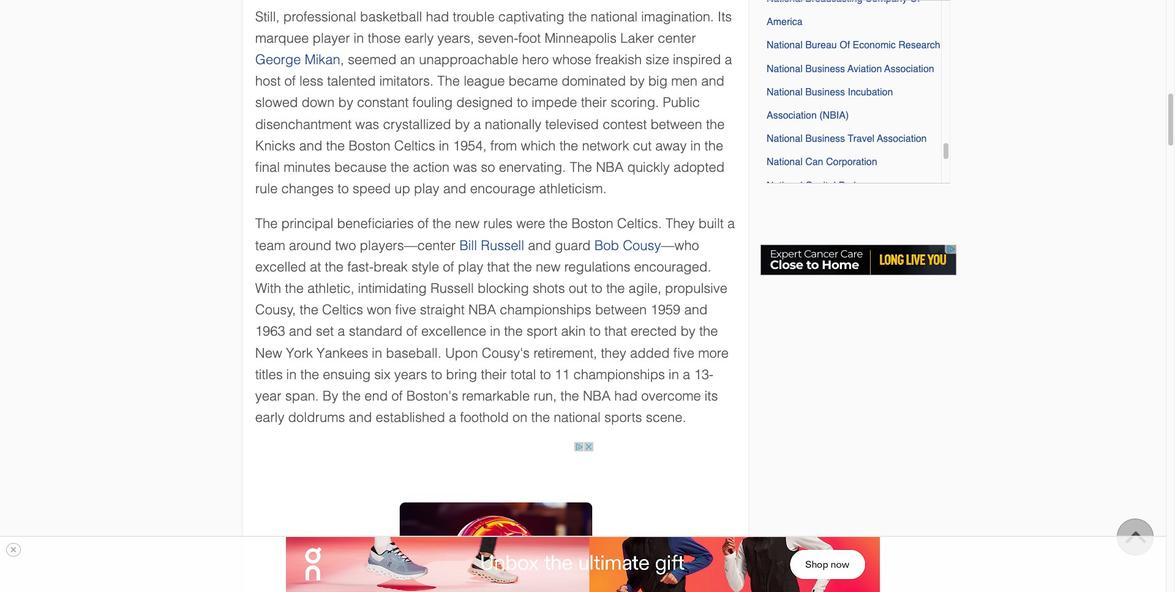 Task type: vqa. For each thing, say whether or not it's contained in the screenshot.
high
no



Task type: describe. For each thing, give the bounding box(es) containing it.
break
[[374, 260, 408, 275]]

in down standard
[[372, 346, 382, 361]]

national business aviation association
[[767, 63, 935, 74]]

regulations
[[564, 260, 631, 275]]

to down 'because'
[[338, 181, 349, 197]]

0 vertical spatial championships
[[500, 303, 592, 318]]

0 vertical spatial russell
[[481, 238, 524, 253]]

, seemed an unapproachable hero whose freakish size inspired a host of less talented imitators. the league became dominated by big men and slowed down by constant fouling designed to impede their scoring. public disenchantment was crystallized by a nationally televised contest between the knicks and the boston celtics in 1954, from which the network cut away in the final minutes because the action was so enervating. the nba quickly adopted rule changes to speed up play and encourage athleticism.
[[255, 52, 732, 197]]

won
[[367, 303, 392, 318]]

became
[[509, 74, 558, 89]]

because
[[334, 160, 387, 175]]

by
[[323, 389, 338, 404]]

intimidating
[[358, 281, 427, 296]]

seemed
[[348, 52, 397, 67]]

1 horizontal spatial was
[[453, 160, 477, 175]]

11
[[555, 367, 570, 383]]

ensuing
[[323, 367, 371, 383]]

national for national business travel association
[[767, 134, 803, 145]]

team
[[255, 238, 285, 253]]

its
[[705, 389, 718, 404]]

national broadcasting company of america link
[[767, 0, 921, 28]]

business for incubation
[[806, 87, 845, 98]]

in inside still, professional basketball had trouble captivating the national imagination. its marquee player in those early years, seven-foot minneapolis laker center
[[354, 31, 364, 46]]

0 vertical spatial that
[[487, 260, 510, 275]]

russell inside —who excelled at the fast-break style of play that the new regulations encouraged. with the athletic, intimidating russell blocking shots out to the agile, propulsive cousy, the celtics won five straight nba championships between 1959 and 1963 and set a standard of excellence in the sport akin to that erected by the new york yankees in baseball. upon cousy's retirement, they added five more titles in the ensuing six years to bring their total to 11 championships in a 13- year span. by the end of boston's remarkable run, the nba had overcome its early doldrums and established a foothold on the national sports scene.
[[431, 281, 474, 296]]

a right set
[[338, 324, 345, 340]]

had inside —who excelled at the fast-break style of play that the new regulations encouraged. with the athletic, intimidating russell blocking shots out to the agile, propulsive cousy, the celtics won five straight nba championships between 1959 and 1963 and set a standard of excellence in the sport akin to that erected by the new york yankees in baseball. upon cousy's retirement, they added five more titles in the ensuing six years to bring their total to 11 championships in a 13- year span. by the end of boston's remarkable run, the nba had overcome its early doldrums and established a foothold on the national sports scene.
[[615, 389, 638, 404]]

down
[[302, 95, 335, 111]]

men
[[671, 74, 698, 89]]

laker
[[621, 31, 654, 46]]

style
[[412, 260, 439, 275]]

center
[[658, 31, 696, 46]]

aviation
[[848, 63, 882, 74]]

action
[[413, 160, 450, 175]]

cousy,
[[255, 303, 296, 318]]

years,
[[438, 31, 474, 46]]

national capital parks link
[[767, 177, 864, 192]]

total
[[511, 367, 536, 383]]

boston inside the principal beneficiaries of the new rules were the boston celtics. they built a team around two players—center
[[572, 216, 614, 232]]

were
[[516, 216, 545, 232]]

business for travel
[[806, 134, 845, 145]]

between inside —who excelled at the fast-break style of play that the new regulations encouraged. with the athletic, intimidating russell blocking shots out to the agile, propulsive cousy, the celtics won five straight nba championships between 1959 and 1963 and set a standard of excellence in the sport akin to that erected by the new york yankees in baseball. upon cousy's retirement, they added five more titles in the ensuing six years to bring their total to 11 championships in a 13- year span. by the end of boston's remarkable run, the nba had overcome its early doldrums and established a foothold on the national sports scene.
[[595, 303, 647, 318]]

and down the inspired on the right of page
[[701, 74, 725, 89]]

less
[[299, 74, 323, 89]]

minutes
[[284, 160, 331, 175]]

two
[[335, 238, 356, 253]]

new inside the principal beneficiaries of the new rules were the boston celtics. they built a team around two players—center
[[455, 216, 480, 232]]

talented
[[327, 74, 376, 89]]

celtics.
[[617, 216, 662, 232]]

1 vertical spatial nba
[[469, 303, 496, 318]]

cousy
[[623, 238, 661, 253]]

and up "minutes" on the top
[[299, 138, 322, 154]]

1954,
[[453, 138, 487, 154]]

—who excelled at the fast-break style of play that the new regulations encouraged. with the athletic, intimidating russell blocking shots out to the agile, propulsive cousy, the celtics won five straight nba championships between 1959 and 1963 and set a standard of excellence in the sport akin to that erected by the new york yankees in baseball. upon cousy's retirement, they added five more titles in the ensuing six years to bring their total to 11 championships in a 13- year span. by the end of boston's remarkable run, the nba had overcome its early doldrums and established a foothold on the national sports scene.
[[255, 238, 729, 426]]

national broadcasting company of america
[[767, 0, 921, 28]]

akin
[[561, 324, 586, 340]]

of inside national broadcasting company of america
[[910, 0, 921, 4]]

in up "overcome"
[[669, 367, 679, 383]]

athleticism.
[[539, 181, 607, 197]]

bring
[[446, 367, 477, 383]]

quickly
[[628, 160, 670, 175]]

of up baseball.
[[406, 324, 418, 340]]

crystallized
[[383, 117, 451, 132]]

of inside , seemed an unapproachable hero whose freakish size inspired a host of less talented imitators. the league became dominated by big men and slowed down by constant fouling designed to impede their scoring. public disenchantment was crystallized by a nationally televised contest between the knicks and the boston celtics in 1954, from which the network cut away in the final minutes because the action was so enervating. the nba quickly adopted rule changes to speed up play and encourage athleticism.
[[285, 74, 296, 89]]

research
[[899, 40, 941, 51]]

impede
[[532, 95, 577, 111]]

foot
[[518, 31, 541, 46]]

by left big
[[630, 74, 645, 89]]

early inside still, professional basketball had trouble captivating the national imagination. its marquee player in those early years, seven-foot minneapolis laker center
[[405, 31, 434, 46]]

they
[[666, 216, 695, 232]]

rules
[[484, 216, 513, 232]]

0 vertical spatial the
[[438, 74, 460, 89]]

bill russell and guard bob cousy
[[460, 238, 661, 253]]

an
[[400, 52, 415, 67]]

their inside —who excelled at the fast-break style of play that the new regulations encouraged. with the athletic, intimidating russell blocking shots out to the agile, propulsive cousy, the celtics won five straight nba championships between 1959 and 1963 and set a standard of excellence in the sport akin to that erected by the new york yankees in baseball. upon cousy's retirement, they added five more titles in the ensuing six years to bring their total to 11 championships in a 13- year span. by the end of boston's remarkable run, the nba had overcome its early doldrums and established a foothold on the national sports scene.
[[481, 367, 507, 383]]

network
[[582, 138, 629, 154]]

national for national business incubation association (nbia)
[[767, 87, 803, 98]]

excelled
[[255, 260, 306, 275]]

added
[[630, 346, 670, 361]]

can
[[806, 157, 824, 168]]

designed
[[457, 95, 513, 111]]

mikan
[[305, 52, 340, 67]]

national for national capital parks
[[767, 180, 803, 191]]

seven-
[[478, 31, 518, 46]]

they
[[601, 346, 627, 361]]

of right style
[[443, 260, 454, 275]]

bill russell link
[[460, 238, 524, 253]]

the inside still, professional basketball had trouble captivating the national imagination. its marquee player in those early years, seven-foot minneapolis laker center
[[568, 9, 587, 24]]

incubation
[[848, 87, 893, 98]]

national business travel association link
[[767, 130, 927, 145]]

speed
[[353, 181, 391, 197]]

on
[[513, 410, 528, 426]]

national business incubation association (nbia) link
[[767, 83, 893, 122]]

in right titles
[[286, 367, 297, 383]]

national inside —who excelled at the fast-break style of play that the new regulations encouraged. with the athletic, intimidating russell blocking shots out to the agile, propulsive cousy, the celtics won five straight nba championships between 1959 and 1963 and set a standard of excellence in the sport akin to that erected by the new york yankees in baseball. upon cousy's retirement, they added five more titles in the ensuing six years to bring their total to 11 championships in a 13- year span. by the end of boston's remarkable run, the nba had overcome its early doldrums and established a foothold on the national sports scene.
[[554, 410, 601, 426]]

marquee
[[255, 31, 309, 46]]

(nbia)
[[820, 110, 849, 121]]

hero
[[522, 52, 549, 67]]

doldrums
[[288, 410, 345, 426]]

by inside —who excelled at the fast-break style of play that the new regulations encouraged. with the athletic, intimidating russell blocking shots out to the agile, propulsive cousy, the celtics won five straight nba championships between 1959 and 1963 and set a standard of excellence in the sport akin to that erected by the new york yankees in baseball. upon cousy's retirement, they added five more titles in the ensuing six years to bring their total to 11 championships in a 13- year span. by the end of boston's remarkable run, the nba had overcome its early doldrums and established a foothold on the national sports scene.
[[681, 324, 696, 340]]

to right out
[[591, 281, 603, 296]]

upon
[[445, 346, 478, 361]]

enervating.
[[499, 160, 566, 175]]

run,
[[534, 389, 557, 404]]

the principal beneficiaries of the new rules were the boston celtics. they built a team around two players—center
[[255, 216, 735, 253]]

a down boston's in the bottom left of the page
[[449, 410, 456, 426]]

george mikan link
[[255, 52, 340, 67]]

around
[[289, 238, 331, 253]]

to right akin
[[590, 324, 601, 340]]

final
[[255, 160, 280, 175]]

built
[[699, 216, 724, 232]]

televised
[[545, 117, 599, 132]]

business for aviation
[[806, 63, 845, 74]]



Task type: locate. For each thing, give the bounding box(es) containing it.
and down the were
[[528, 238, 551, 253]]

the up the team at the left top
[[255, 216, 278, 232]]

0 horizontal spatial russell
[[431, 281, 474, 296]]

1 horizontal spatial new
[[536, 260, 561, 275]]

0 horizontal spatial five
[[395, 303, 416, 318]]

1 horizontal spatial play
[[458, 260, 483, 275]]

0 vertical spatial new
[[455, 216, 480, 232]]

6 national from the top
[[767, 157, 803, 168]]

early down year
[[255, 410, 285, 426]]

athletic,
[[307, 281, 354, 296]]

to up nationally
[[517, 95, 528, 111]]

new inside —who excelled at the fast-break style of play that the new regulations encouraged. with the athletic, intimidating russell blocking shots out to the agile, propulsive cousy, the celtics won five straight nba championships between 1959 and 1963 and set a standard of excellence in the sport akin to that erected by the new york yankees in baseball. upon cousy's retirement, they added five more titles in the ensuing six years to bring their total to 11 championships in a 13- year span. by the end of boston's remarkable run, the nba had overcome its early doldrums and established a foothold on the national sports scene.
[[536, 260, 561, 275]]

new up the shots
[[536, 260, 561, 275]]

new up bill
[[455, 216, 480, 232]]

1 horizontal spatial boston
[[572, 216, 614, 232]]

to left 11
[[540, 367, 551, 383]]

1 vertical spatial business
[[806, 87, 845, 98]]

1 horizontal spatial had
[[615, 389, 638, 404]]

more
[[698, 346, 729, 361]]

1 horizontal spatial early
[[405, 31, 434, 46]]

encourage
[[470, 181, 535, 197]]

0 vertical spatial nba
[[596, 160, 624, 175]]

inspired
[[673, 52, 721, 67]]

advertisement region
[[761, 245, 957, 275], [398, 442, 594, 593], [286, 538, 880, 593]]

remarkable
[[462, 389, 530, 404]]

parks
[[839, 180, 864, 191]]

play
[[414, 181, 440, 197], [458, 260, 483, 275]]

association for national business incubation association (nbia)
[[767, 110, 817, 121]]

between inside , seemed an unapproachable hero whose freakish size inspired a host of less talented imitators. the league became dominated by big men and slowed down by constant fouling designed to impede their scoring. public disenchantment was crystallized by a nationally televised contest between the knicks and the boston celtics in 1954, from which the network cut away in the final minutes because the action was so enervating. the nba quickly adopted rule changes to speed up play and encourage athleticism.
[[651, 117, 702, 132]]

trouble
[[453, 9, 495, 24]]

nba down blocking
[[469, 303, 496, 318]]

0 vertical spatial celtics
[[394, 138, 435, 154]]

to up boston's in the bottom left of the page
[[431, 367, 442, 383]]

1 vertical spatial russell
[[431, 281, 474, 296]]

the up athleticism.
[[570, 160, 592, 175]]

association for national business aviation association
[[885, 63, 935, 74]]

and
[[701, 74, 725, 89], [299, 138, 322, 154], [443, 181, 467, 197], [528, 238, 551, 253], [684, 303, 708, 318], [289, 324, 312, 340], [349, 410, 372, 426]]

in up action
[[439, 138, 449, 154]]

a down designed at top left
[[474, 117, 481, 132]]

nba down network
[[596, 160, 624, 175]]

erected
[[631, 324, 677, 340]]

0 vertical spatial early
[[405, 31, 434, 46]]

boston up bob
[[572, 216, 614, 232]]

1 vertical spatial championships
[[574, 367, 665, 383]]

1 horizontal spatial their
[[581, 95, 607, 111]]

0 horizontal spatial the
[[255, 216, 278, 232]]

from
[[491, 138, 517, 154]]

a right the inspired on the right of page
[[725, 52, 732, 67]]

its
[[718, 9, 732, 24]]

had inside still, professional basketball had trouble captivating the national imagination. its marquee player in those early years, seven-foot minneapolis laker center
[[426, 9, 449, 24]]

captivating
[[498, 9, 565, 24]]

travel
[[848, 134, 875, 145]]

1 vertical spatial that
[[605, 324, 627, 340]]

celtics inside , seemed an unapproachable hero whose freakish size inspired a host of less talented imitators. the league became dominated by big men and slowed down by constant fouling designed to impede their scoring. public disenchantment was crystallized by a nationally televised contest between the knicks and the boston celtics in 1954, from which the network cut away in the final minutes because the action was so enervating. the nba quickly adopted rule changes to speed up play and encourage athleticism.
[[394, 138, 435, 154]]

national inside still, professional basketball had trouble captivating the national imagination. its marquee player in those early years, seven-foot minneapolis laker center
[[591, 9, 638, 24]]

celtics inside —who excelled at the fast-break style of play that the new regulations encouraged. with the athletic, intimidating russell blocking shots out to the agile, propulsive cousy, the celtics won five straight nba championships between 1959 and 1963 and set a standard of excellence in the sport akin to that erected by the new york yankees in baseball. upon cousy's retirement, they added five more titles in the ensuing six years to bring their total to 11 championships in a 13- year span. by the end of boston's remarkable run, the nba had overcome its early doldrums and established a foothold on the national sports scene.
[[322, 303, 363, 318]]

and down action
[[443, 181, 467, 197]]

cousy's
[[482, 346, 530, 361]]

1 business from the top
[[806, 63, 845, 74]]

0 vertical spatial national
[[591, 9, 638, 24]]

0 vertical spatial association
[[885, 63, 935, 74]]

bob
[[595, 238, 619, 253]]

contest
[[603, 117, 647, 132]]

0 horizontal spatial boston
[[349, 138, 391, 154]]

2 vertical spatial business
[[806, 134, 845, 145]]

at
[[310, 260, 321, 275]]

×
[[10, 544, 17, 557]]

1 horizontal spatial five
[[674, 346, 695, 361]]

minneapolis
[[545, 31, 617, 46]]

russell down rules
[[481, 238, 524, 253]]

a
[[725, 52, 732, 67], [474, 117, 481, 132], [728, 216, 735, 232], [338, 324, 345, 340], [683, 367, 691, 383], [449, 410, 456, 426]]

national
[[767, 0, 803, 4], [767, 40, 803, 51], [767, 63, 803, 74], [767, 87, 803, 98], [767, 134, 803, 145], [767, 157, 803, 168], [767, 180, 803, 191]]

in up the adopted
[[691, 138, 701, 154]]

play inside —who excelled at the fast-break style of play that the new regulations encouraged. with the athletic, intimidating russell blocking shots out to the agile, propulsive cousy, the celtics won five straight nba championships between 1959 and 1963 and set a standard of excellence in the sport akin to that erected by the new york yankees in baseball. upon cousy's retirement, they added five more titles in the ensuing six years to bring their total to 11 championships in a 13- year span. by the end of boston's remarkable run, the nba had overcome its early doldrums and established a foothold on the national sports scene.
[[458, 260, 483, 275]]

national for national business aviation association
[[767, 63, 803, 74]]

freakish
[[595, 52, 642, 67]]

national inside national business incubation association (nbia)
[[767, 87, 803, 98]]

encouraged.
[[634, 260, 711, 275]]

play down action
[[414, 181, 440, 197]]

1 horizontal spatial that
[[605, 324, 627, 340]]

business up (nbia)
[[806, 87, 845, 98]]

foothold
[[460, 410, 509, 426]]

1 horizontal spatial the
[[438, 74, 460, 89]]

0 horizontal spatial that
[[487, 260, 510, 275]]

celtics down crystallized
[[394, 138, 435, 154]]

sports
[[605, 410, 642, 426]]

2 business from the top
[[806, 87, 845, 98]]

end
[[365, 389, 388, 404]]

1 vertical spatial the
[[570, 160, 592, 175]]

0 vertical spatial had
[[426, 9, 449, 24]]

national for national bureau of economic research
[[767, 40, 803, 51]]

1 vertical spatial their
[[481, 367, 507, 383]]

association left (nbia)
[[767, 110, 817, 121]]

3 national from the top
[[767, 63, 803, 74]]

business up the national can corporation link
[[806, 134, 845, 145]]

that up they in the right bottom of the page
[[605, 324, 627, 340]]

adopted
[[674, 160, 725, 175]]

by up 1954,
[[455, 117, 470, 132]]

nba up sports
[[583, 389, 611, 404]]

blocking
[[478, 281, 529, 296]]

2 vertical spatial nba
[[583, 389, 611, 404]]

their down dominated
[[581, 95, 607, 111]]

of left less
[[285, 74, 296, 89]]

0 horizontal spatial had
[[426, 9, 449, 24]]

championships down the shots
[[500, 303, 592, 318]]

that up blocking
[[487, 260, 510, 275]]

0 vertical spatial between
[[651, 117, 702, 132]]

2 vertical spatial the
[[255, 216, 278, 232]]

—who
[[661, 238, 699, 253]]

excellence
[[421, 324, 487, 340]]

2 vertical spatial association
[[877, 134, 927, 145]]

of right 'company'
[[910, 0, 921, 4]]

0 horizontal spatial was
[[355, 117, 379, 132]]

titles
[[255, 367, 283, 383]]

corporation
[[826, 157, 877, 168]]

public
[[663, 95, 700, 111]]

3 business from the top
[[806, 134, 845, 145]]

1 vertical spatial boston
[[572, 216, 614, 232]]

national bureau of economic research link
[[767, 36, 941, 52]]

the up fouling
[[438, 74, 460, 89]]

0 horizontal spatial between
[[595, 303, 647, 318]]

1 vertical spatial celtics
[[322, 303, 363, 318]]

between down agile,
[[595, 303, 647, 318]]

which
[[521, 138, 556, 154]]

agile,
[[629, 281, 662, 296]]

retirement,
[[534, 346, 597, 361]]

0 vertical spatial business
[[806, 63, 845, 74]]

0 horizontal spatial their
[[481, 367, 507, 383]]

players—center
[[360, 238, 456, 253]]

still, professional basketball had trouble captivating the national imagination. its marquee player in those early years, seven-foot minneapolis laker center
[[255, 9, 732, 46]]

1 national from the top
[[767, 0, 803, 4]]

the inside the principal beneficiaries of the new rules were the boston celtics. they built a team around two players—center
[[255, 216, 278, 232]]

dominated
[[562, 74, 626, 89]]

2 national from the top
[[767, 40, 803, 51]]

0 horizontal spatial celtics
[[322, 303, 363, 318]]

business inside national business incubation association (nbia)
[[806, 87, 845, 98]]

bill
[[460, 238, 477, 253]]

1 vertical spatial was
[[453, 160, 477, 175]]

professional
[[283, 9, 356, 24]]

1 horizontal spatial celtics
[[394, 138, 435, 154]]

company
[[865, 0, 907, 4]]

4 national from the top
[[767, 87, 803, 98]]

championships down they in the right bottom of the page
[[574, 367, 665, 383]]

was down 1954,
[[453, 160, 477, 175]]

by down 'talented'
[[338, 95, 353, 111]]

0 vertical spatial five
[[395, 303, 416, 318]]

association for national business travel association
[[877, 134, 927, 145]]

1 vertical spatial had
[[615, 389, 638, 404]]

a right built
[[728, 216, 735, 232]]

basketball
[[360, 9, 422, 24]]

sport
[[527, 324, 558, 340]]

early inside —who excelled at the fast-break style of play that the new regulations encouraged. with the athletic, intimidating russell blocking shots out to the agile, propulsive cousy, the celtics won five straight nba championships between 1959 and 1963 and set a standard of excellence in the sport akin to that erected by the new york yankees in baseball. upon cousy's retirement, they added five more titles in the ensuing six years to bring their total to 11 championships in a 13- year span. by the end of boston's remarkable run, the nba had overcome its early doldrums and established a foothold on the national sports scene.
[[255, 410, 285, 426]]

business
[[806, 63, 845, 74], [806, 87, 845, 98], [806, 134, 845, 145]]

2 horizontal spatial the
[[570, 160, 592, 175]]

0 vertical spatial boston
[[349, 138, 391, 154]]

five up "13-"
[[674, 346, 695, 361]]

by right erected
[[681, 324, 696, 340]]

established
[[376, 410, 445, 426]]

nba inside , seemed an unapproachable hero whose freakish size inspired a host of less talented imitators. the league became dominated by big men and slowed down by constant fouling designed to impede their scoring. public disenchantment was crystallized by a nationally televised contest between the knicks and the boston celtics in 1954, from which the network cut away in the final minutes because the action was so enervating. the nba quickly adopted rule changes to speed up play and encourage athleticism.
[[596, 160, 624, 175]]

national inside national broadcasting company of america
[[767, 0, 803, 4]]

1 vertical spatial play
[[458, 260, 483, 275]]

with
[[255, 281, 281, 296]]

national down run,
[[554, 410, 601, 426]]

1 horizontal spatial between
[[651, 117, 702, 132]]

national for national broadcasting company of america
[[767, 0, 803, 4]]

player
[[313, 31, 350, 46]]

their
[[581, 95, 607, 111], [481, 367, 507, 383]]

rule
[[255, 181, 278, 197]]

russell up "straight"
[[431, 281, 474, 296]]

in up cousy's
[[490, 324, 501, 340]]

of up 'players—center' on the top left
[[418, 216, 429, 232]]

celtics down athletic,
[[322, 303, 363, 318]]

between down the public
[[651, 117, 702, 132]]

national business travel association
[[767, 134, 927, 145]]

play inside , seemed an unapproachable hero whose freakish size inspired a host of less talented imitators. the league became dominated by big men and slowed down by constant fouling designed to impede their scoring. public disenchantment was crystallized by a nationally televised contest between the knicks and the boston celtics in 1954, from which the network cut away in the final minutes because the action was so enervating. the nba quickly adopted rule changes to speed up play and encourage athleticism.
[[414, 181, 440, 197]]

economic
[[853, 40, 896, 51]]

yankees
[[317, 346, 368, 361]]

and up york
[[289, 324, 312, 340]]

1 vertical spatial national
[[554, 410, 601, 426]]

big
[[649, 74, 668, 89]]

association down research
[[885, 63, 935, 74]]

national can corporation link
[[767, 153, 877, 169]]

nationally
[[485, 117, 542, 132]]

7 national from the top
[[767, 180, 803, 191]]

1 vertical spatial association
[[767, 110, 817, 121]]

had up years,
[[426, 9, 449, 24]]

and down end at left
[[349, 410, 372, 426]]

capital
[[806, 180, 836, 191]]

five down intimidating
[[395, 303, 416, 318]]

0 vertical spatial was
[[355, 117, 379, 132]]

association inside national business incubation association (nbia)
[[767, 110, 817, 121]]

early
[[405, 31, 434, 46], [255, 410, 285, 426]]

a inside the principal beneficiaries of the new rules were the boston celtics. they built a team around two players—center
[[728, 216, 735, 232]]

boston up 'because'
[[349, 138, 391, 154]]

0 vertical spatial their
[[581, 95, 607, 111]]

5 national from the top
[[767, 134, 803, 145]]

in up seemed
[[354, 31, 364, 46]]

imitators.
[[380, 74, 434, 89]]

unapproachable
[[419, 52, 518, 67]]

play down bill
[[458, 260, 483, 275]]

of up national business aviation association link
[[840, 40, 850, 51]]

beneficiaries
[[337, 216, 414, 232]]

1 vertical spatial early
[[255, 410, 285, 426]]

their up remarkable
[[481, 367, 507, 383]]

the
[[438, 74, 460, 89], [570, 160, 592, 175], [255, 216, 278, 232]]

0 horizontal spatial new
[[455, 216, 480, 232]]

their inside , seemed an unapproachable hero whose freakish size inspired a host of less talented imitators. the league became dominated by big men and slowed down by constant fouling designed to impede their scoring. public disenchantment was crystallized by a nationally televised contest between the knicks and the boston celtics in 1954, from which the network cut away in the final minutes because the action was so enervating. the nba quickly adopted rule changes to speed up play and encourage athleticism.
[[581, 95, 607, 111]]

national up laker
[[591, 9, 638, 24]]

scene.
[[646, 410, 686, 426]]

boston inside , seemed an unapproachable hero whose freakish size inspired a host of less talented imitators. the league became dominated by big men and slowed down by constant fouling designed to impede their scoring. public disenchantment was crystallized by a nationally televised contest between the knicks and the boston celtics in 1954, from which the network cut away in the final minutes because the action was so enervating. the nba quickly adopted rule changes to speed up play and encourage athleticism.
[[349, 138, 391, 154]]

national business aviation association link
[[767, 60, 935, 75]]

and down propulsive
[[684, 303, 708, 318]]

broadcasting
[[806, 0, 863, 4]]

0 horizontal spatial play
[[414, 181, 440, 197]]

standard
[[349, 324, 403, 340]]

fast-
[[347, 260, 374, 275]]

was
[[355, 117, 379, 132], [453, 160, 477, 175]]

0 vertical spatial play
[[414, 181, 440, 197]]

association right travel
[[877, 134, 927, 145]]

of right end at left
[[392, 389, 403, 404]]

1 horizontal spatial russell
[[481, 238, 524, 253]]

of inside the principal beneficiaries of the new rules were the boston celtics. they built a team around two players—center
[[418, 216, 429, 232]]

national for national can corporation
[[767, 157, 803, 168]]

year
[[255, 389, 282, 404]]

business down bureau at right
[[806, 63, 845, 74]]

early up an
[[405, 31, 434, 46]]

was down constant
[[355, 117, 379, 132]]

had up sports
[[615, 389, 638, 404]]

had
[[426, 9, 449, 24], [615, 389, 638, 404]]

1 vertical spatial five
[[674, 346, 695, 361]]

overcome
[[642, 389, 701, 404]]

1 vertical spatial new
[[536, 260, 561, 275]]

0 horizontal spatial early
[[255, 410, 285, 426]]

1 vertical spatial between
[[595, 303, 647, 318]]

away
[[656, 138, 687, 154]]

slowed
[[255, 95, 298, 111]]

national bureau of economic research
[[767, 40, 941, 51]]

a left "13-"
[[683, 367, 691, 383]]



